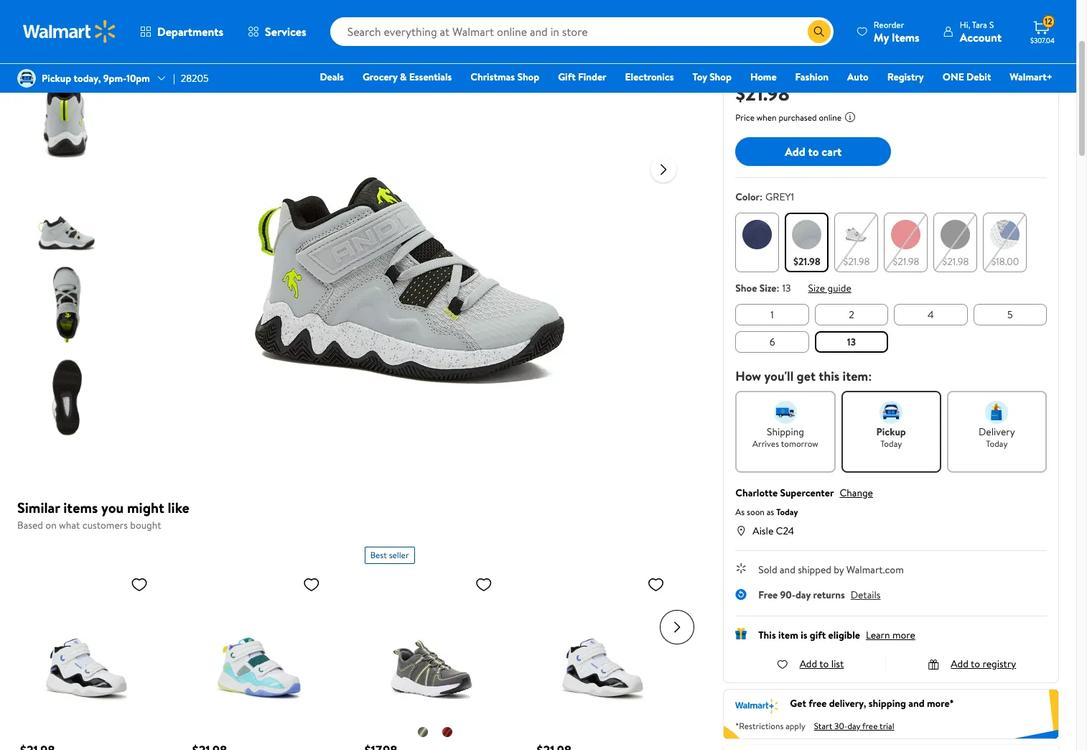Task type: locate. For each thing, give the bounding box(es) containing it.
1 horizontal spatial and
[[909, 696, 925, 710]]

shop for christmas shop
[[518, 70, 540, 84]]

registry
[[888, 70, 924, 84]]

apply
[[786, 720, 806, 732]]

shop
[[518, 70, 540, 84], [710, 70, 732, 84]]

1 horizontal spatial 13
[[848, 335, 856, 349]]

deals
[[320, 70, 344, 84]]

trial
[[880, 720, 895, 732]]

toy shop
[[693, 70, 732, 84]]

and1 little & big boys strap basketball sneakers 2.0, sizes 13-6 image for add to favorites list, and1 little & big boys strap basketball sneakers 2.0, sizes 13-6 icon
[[20, 569, 154, 703]]

0 vertical spatial day
[[796, 588, 811, 602]]

(4.3) 263 reviews
[[782, 54, 846, 67]]

and1 little & big boys strap basketball sneakers 2.0, sizes 13-6 image for first add to favorites list, and1 little & big boys strap basketball sneakers 2.0, sizes 13-6 image from right
[[537, 569, 671, 703]]

red image
[[442, 726, 453, 738]]

0 horizontal spatial and
[[780, 563, 796, 577]]

0 vertical spatial pickup
[[42, 71, 71, 85]]

add to favorites list, and1 little & big boys strap basketball sneakers 2.0, sizes 13-6 image
[[131, 575, 148, 593]]

walmart+
[[1010, 70, 1053, 84]]

1 horizontal spatial to
[[820, 657, 829, 671]]

1 horizontal spatial day
[[848, 720, 861, 732]]

shop inside toy shop link
[[710, 70, 732, 84]]

today
[[881, 438, 903, 450], [987, 438, 1008, 450], [777, 506, 799, 518]]

to left registry
[[971, 657, 981, 671]]

intent image for pickup image
[[880, 401, 903, 424]]

christmas shop link
[[464, 69, 546, 85]]

hi, tara s account
[[960, 18, 1002, 45]]

departments button
[[128, 14, 236, 49]]

basketball
[[919, 9, 983, 29]]

& right grocery
[[400, 70, 407, 84]]

shop right christmas
[[518, 70, 540, 84]]

gift
[[810, 628, 826, 642]]

delivery,
[[830, 696, 867, 710]]

shop for toy shop
[[710, 70, 732, 84]]

13 up "1" button
[[783, 281, 791, 295]]

1 horizontal spatial and1 little & big boys strap basketball sneakers 2.0, sizes 13-6 image
[[192, 569, 326, 703]]

grey1
[[766, 190, 795, 204]]

price when purchased online
[[736, 111, 842, 124]]

1 horizontal spatial shop
[[710, 70, 732, 84]]

like
[[168, 498, 190, 517]]

0 horizontal spatial to
[[809, 144, 819, 159]]

gift finder
[[558, 70, 607, 84]]

263
[[802, 54, 816, 66]]

get
[[791, 696, 807, 710]]

size
[[760, 281, 777, 295], [809, 281, 826, 295]]

this
[[819, 367, 840, 385]]

6 inside 6 button
[[770, 335, 776, 349]]

1 vertical spatial :
[[777, 281, 780, 295]]

toy shop link
[[686, 69, 739, 85]]

1 size from the left
[[760, 281, 777, 295]]

and1 little & big boys strap basketball sneakers, sizes 13-6 - image 3 of 5 image
[[24, 170, 108, 254]]

90-
[[781, 588, 796, 602]]

item:
[[843, 367, 872, 385]]

fashion link
[[789, 69, 836, 85]]

to left cart
[[809, 144, 819, 159]]

$21.98 up when
[[736, 79, 790, 107]]

0 horizontal spatial day
[[796, 588, 811, 602]]

free
[[809, 696, 827, 710], [863, 720, 878, 732]]

reorder my items
[[874, 18, 920, 45]]

3 and1 little & big boys strap basketball sneakers 2.0, sizes 13-6 image from the left
[[537, 569, 671, 703]]

2 horizontal spatial today
[[987, 438, 1008, 450]]

tomorrow
[[781, 438, 819, 450]]

 image
[[17, 69, 36, 88]]

1 vertical spatial 13
[[848, 335, 856, 349]]

0 horizontal spatial free
[[809, 696, 827, 710]]

add inside button
[[785, 144, 806, 159]]

2 horizontal spatial to
[[971, 657, 981, 671]]

0 vertical spatial 6
[[788, 31, 796, 50]]

add to list button
[[777, 657, 844, 671]]

& left big
[[812, 9, 822, 29]]

2 size from the left
[[809, 281, 826, 295]]

shop right toy
[[710, 70, 732, 84]]

1 horizontal spatial 6
[[788, 31, 796, 50]]

1 horizontal spatial add to favorites list, and1 little & big boys strap basketball sneakers 2.0, sizes 13-6 image
[[648, 575, 665, 593]]

today down intent image for delivery
[[987, 438, 1008, 450]]

2 and1 little & big boys strap basketball sneakers 2.0, sizes 13-6 image from the left
[[192, 569, 326, 703]]

you'll
[[765, 367, 794, 385]]

next slide for similar items you might like list image
[[661, 610, 695, 644]]

walmart+ link
[[1004, 69, 1060, 85]]

registry link
[[881, 69, 931, 85]]

free right "get"
[[809, 696, 827, 710]]

size left guide
[[809, 281, 826, 295]]

6 down 1
[[770, 335, 776, 349]]

1 vertical spatial and
[[909, 696, 925, 710]]

add to favorites list, athletic works little & big boys slip-on athletic sneakers, sizes 13-6 image
[[475, 575, 493, 593]]

1
[[771, 308, 774, 322]]

today for delivery
[[987, 438, 1008, 450]]

and left more*
[[909, 696, 925, 710]]

based
[[17, 518, 43, 532]]

0 horizontal spatial size
[[760, 281, 777, 295]]

home link
[[744, 69, 784, 85]]

0 horizontal spatial 6
[[770, 335, 776, 349]]

$21.98 up 4 button
[[893, 254, 920, 269]]

and right sold
[[780, 563, 796, 577]]

1 vertical spatial 6
[[770, 335, 776, 349]]

today inside pickup today
[[881, 438, 903, 450]]

next media item image
[[655, 161, 673, 178]]

how
[[736, 367, 762, 385]]

shipped
[[798, 563, 832, 577]]

0 horizontal spatial &
[[400, 70, 407, 84]]

3 product group from the left
[[365, 541, 505, 750]]

0 vertical spatial &
[[812, 9, 822, 29]]

and1 little & big boys strap basketball sneakers, sizes 13-6 - image 4 of 5 image
[[24, 263, 108, 347]]

add
[[785, 144, 806, 159], [800, 657, 818, 671], [951, 657, 969, 671]]

1 vertical spatial pickup
[[877, 425, 907, 439]]

shoe size list
[[733, 301, 1050, 356]]

christmas
[[471, 70, 515, 84]]

2
[[849, 308, 855, 322]]

day
[[796, 588, 811, 602], [848, 720, 861, 732]]

and1 little & big boys strap basketball sneakers, sizes 13-6 image
[[180, 0, 640, 409]]

Walmart Site-Wide search field
[[330, 17, 834, 46]]

0 horizontal spatial pickup
[[42, 71, 71, 85]]

add for add to cart
[[785, 144, 806, 159]]

30-
[[835, 720, 848, 732]]

day left returns
[[796, 588, 811, 602]]

to left 'list'
[[820, 657, 829, 671]]

change
[[840, 486, 874, 500]]

(4.3)
[[782, 55, 799, 67]]

0 vertical spatial free
[[809, 696, 827, 710]]

add down the purchased
[[785, 144, 806, 159]]

9pm-
[[103, 71, 126, 85]]

1 $21.98 button from the left
[[786, 213, 829, 272]]

Search search field
[[330, 17, 834, 46]]

day inside get free delivery, shipping and more* banner
[[848, 720, 861, 732]]

free left "trial"
[[863, 720, 878, 732]]

gift
[[558, 70, 576, 84]]

cart
[[822, 144, 842, 159]]

0 horizontal spatial shop
[[518, 70, 540, 84]]

0 horizontal spatial today
[[777, 506, 799, 518]]

soon
[[747, 506, 765, 518]]

1 horizontal spatial free
[[863, 720, 878, 732]]

and1 little & big boys strap basketball sneakers, sizes 13-6 - image 2 of 5 image
[[24, 78, 108, 162]]

1 horizontal spatial size
[[809, 281, 826, 295]]

add left registry
[[951, 657, 969, 671]]

1 shop from the left
[[518, 70, 540, 84]]

intent image for shipping image
[[774, 401, 797, 424]]

today down intent image for pickup
[[881, 438, 903, 450]]

$18.00 button
[[984, 213, 1028, 272]]

& inside and1 little & big boys strap basketball sneakers, sizes 13-6
[[812, 9, 822, 29]]

add down is
[[800, 657, 818, 671]]

0 vertical spatial 13
[[783, 281, 791, 295]]

pickup left today,
[[42, 71, 71, 85]]

$21.98
[[736, 79, 790, 107], [794, 254, 821, 269], [844, 254, 870, 269], [893, 254, 920, 269], [943, 254, 969, 269]]

1 horizontal spatial today
[[881, 438, 903, 450]]

$21.98 up size guide button
[[794, 254, 821, 269]]

add to registry button
[[929, 657, 1017, 671]]

2 $21.98 button from the left
[[835, 213, 879, 272]]

1 vertical spatial day
[[848, 720, 861, 732]]

13 down 2 button
[[848, 335, 856, 349]]

0 horizontal spatial add to favorites list, and1 little & big boys strap basketball sneakers 2.0, sizes 13-6 image
[[303, 575, 320, 593]]

shop inside christmas shop link
[[518, 70, 540, 84]]

: left grey1
[[760, 190, 763, 204]]

: up "1" button
[[777, 281, 780, 295]]

*restrictions
[[736, 720, 784, 732]]

6 up (4.3)
[[788, 31, 796, 50]]

&
[[812, 9, 822, 29], [400, 70, 407, 84]]

and1 little & big boys strap basketball sneakers 2.0, sizes 13-6 image
[[20, 569, 154, 703], [192, 569, 326, 703], [537, 569, 671, 703]]

pickup
[[42, 71, 71, 85], [877, 425, 907, 439]]

0 horizontal spatial :
[[760, 190, 763, 204]]

1 and1 little & big boys strap basketball sneakers 2.0, sizes 13-6 image from the left
[[20, 569, 154, 703]]

0 vertical spatial :
[[760, 190, 763, 204]]

1 horizontal spatial pickup
[[877, 425, 907, 439]]

2 horizontal spatial and1 little & big boys strap basketball sneakers 2.0, sizes 13-6 image
[[537, 569, 671, 703]]

4
[[928, 308, 934, 322]]

add to favorites list, and1 little & big boys strap basketball sneakers 2.0, sizes 13-6 image
[[303, 575, 320, 593], [648, 575, 665, 593]]

details button
[[851, 588, 881, 602]]

to inside button
[[809, 144, 819, 159]]

add for add to registry
[[951, 657, 969, 671]]

day down delivery,
[[848, 720, 861, 732]]

1 horizontal spatial &
[[812, 9, 822, 29]]

learn more button
[[866, 628, 916, 642]]

0 horizontal spatial and1 little & big boys strap basketball sneakers 2.0, sizes 13-6 image
[[20, 569, 154, 703]]

athletic works little & big boys slip-on athletic sneakers, sizes 13-6 image
[[365, 569, 498, 703]]

2 button
[[815, 304, 889, 325]]

to for registry
[[971, 657, 981, 671]]

13 inside button
[[848, 335, 856, 349]]

big
[[825, 9, 846, 29]]

delivery
[[979, 425, 1016, 439]]

purchased
[[779, 111, 817, 124]]

gray image
[[417, 726, 429, 738]]

list
[[832, 657, 844, 671]]

pickup today, 9pm-10pm
[[42, 71, 150, 85]]

size right shoe
[[760, 281, 777, 295]]

today inside delivery today
[[987, 438, 1008, 450]]

2 shop from the left
[[710, 70, 732, 84]]

product group
[[20, 541, 161, 750], [192, 541, 333, 750], [365, 541, 505, 750], [537, 541, 678, 750]]

pickup down intent image for pickup
[[877, 425, 907, 439]]

today right as
[[777, 506, 799, 518]]

10pm
[[126, 71, 150, 85]]

1 vertical spatial &
[[400, 70, 407, 84]]

shipping
[[869, 696, 907, 710]]

4 button
[[895, 304, 968, 325]]



Task type: vqa. For each thing, say whether or not it's contained in the screenshot.
bottommost Heel
no



Task type: describe. For each thing, give the bounding box(es) containing it.
add for add to list
[[800, 657, 818, 671]]

details
[[851, 588, 881, 602]]

change button
[[840, 486, 874, 500]]

when
[[757, 111, 777, 124]]

home
[[751, 70, 777, 84]]

2 product group from the left
[[192, 541, 333, 750]]

6 inside and1 little & big boys strap basketball sneakers, sizes 13-6
[[788, 31, 796, 50]]

12
[[1045, 15, 1053, 27]]

4 product group from the left
[[537, 541, 678, 750]]

as
[[767, 506, 775, 518]]

and inside banner
[[909, 696, 925, 710]]

charlotte supercenter change as soon as today
[[736, 486, 874, 518]]

1 product group from the left
[[20, 541, 161, 750]]

1 horizontal spatial :
[[777, 281, 780, 295]]

get free delivery, shipping and more* banner
[[724, 689, 1060, 739]]

supercenter
[[781, 486, 834, 500]]

sneakers,
[[987, 9, 1046, 29]]

as
[[736, 506, 745, 518]]

price
[[736, 111, 755, 124]]

toy
[[693, 70, 708, 84]]

walmart.com
[[847, 563, 904, 577]]

today inside charlotte supercenter change as soon as today
[[777, 506, 799, 518]]

items
[[892, 29, 920, 45]]

charlotte
[[736, 486, 778, 500]]

delivery today
[[979, 425, 1016, 450]]

auto link
[[841, 69, 876, 85]]

auto
[[848, 70, 869, 84]]

eligible
[[829, 628, 861, 642]]

gifting made easy image
[[736, 628, 747, 639]]

and1 little & big boys strap basketball sneakers 2.0, sizes 13-6 image for 2nd add to favorites list, and1 little & big boys strap basketball sneakers 2.0, sizes 13-6 image from right
[[192, 569, 326, 703]]

bought
[[130, 518, 161, 532]]

today for pickup
[[881, 438, 903, 450]]

customers
[[82, 518, 128, 532]]

sold
[[759, 563, 778, 577]]

best
[[370, 549, 387, 561]]

6 button
[[736, 331, 810, 353]]

might
[[127, 498, 164, 517]]

13-
[[770, 31, 788, 50]]

0 vertical spatial and
[[780, 563, 796, 577]]

deals link
[[314, 69, 351, 85]]

0 horizontal spatial 13
[[783, 281, 791, 295]]

aisle c24
[[753, 524, 795, 538]]

shoe
[[736, 281, 758, 295]]

similar items you might like based on what customers bought
[[17, 498, 190, 532]]

263 reviews link
[[799, 54, 846, 66]]

$18.00
[[992, 254, 1020, 269]]

pickup for today,
[[42, 71, 71, 85]]

start 30-day free trial
[[814, 720, 895, 732]]

2 add to favorites list, and1 little & big boys strap basketball sneakers 2.0, sizes 13-6 image from the left
[[648, 575, 665, 593]]

returns
[[814, 588, 845, 602]]

guide
[[828, 281, 852, 295]]

to for list
[[820, 657, 829, 671]]

3 $21.98 button from the left
[[885, 213, 929, 272]]

clear search field text image
[[791, 26, 802, 37]]

sold and shipped by walmart.com
[[759, 563, 904, 577]]

intent image for delivery image
[[986, 401, 1009, 424]]

start
[[814, 720, 833, 732]]

seller
[[389, 549, 409, 561]]

this item is gift eligible learn more
[[759, 628, 916, 642]]

day for 90-
[[796, 588, 811, 602]]

5
[[1008, 308, 1013, 322]]

product group containing best seller
[[365, 541, 505, 750]]

add to cart button
[[736, 137, 892, 166]]

get
[[797, 367, 816, 385]]

grocery
[[363, 70, 398, 84]]

c24
[[776, 524, 795, 538]]

search icon image
[[814, 26, 825, 37]]

grocery & essentials link
[[356, 69, 459, 85]]

online
[[819, 111, 842, 124]]

to for cart
[[809, 144, 819, 159]]

more
[[893, 628, 916, 642]]

free 90-day returns details
[[759, 588, 881, 602]]

item
[[779, 628, 799, 642]]

size guide button
[[809, 281, 852, 295]]

walmart image
[[23, 20, 116, 43]]

shipping arrives tomorrow
[[753, 425, 819, 450]]

is
[[801, 628, 808, 642]]

boys
[[849, 9, 879, 29]]

and1 little & big boys strap basketball sneakers, sizes 13-6 - image 5 of 5 image
[[24, 356, 108, 440]]

pickup today
[[877, 425, 907, 450]]

and1 little & big boys strap basketball sneakers, sizes 13-6 - image 1 of 5 image
[[24, 0, 108, 69]]

christmas shop
[[471, 70, 540, 84]]

$21.98 left $18.00
[[943, 254, 969, 269]]

shoe size : 13
[[736, 281, 791, 295]]

account
[[960, 29, 1002, 45]]

day for 30-
[[848, 720, 861, 732]]

| 28205
[[173, 71, 209, 85]]

finder
[[578, 70, 607, 84]]

walmart plus image
[[736, 696, 779, 714]]

pickup for today
[[877, 425, 907, 439]]

color list
[[733, 210, 1050, 275]]

size guide
[[809, 281, 852, 295]]

legal information image
[[845, 111, 856, 123]]

13 button
[[815, 331, 889, 353]]

4 $21.98 button from the left
[[934, 213, 978, 272]]

1 vertical spatial free
[[863, 720, 878, 732]]

essentials
[[409, 70, 452, 84]]

grocery & essentials
[[363, 70, 452, 84]]

$21.98 up guide
[[844, 254, 870, 269]]

tara
[[973, 18, 988, 31]]

on
[[45, 518, 57, 532]]

one debit link
[[937, 69, 998, 85]]

add to registry
[[951, 657, 1017, 671]]

electronics link
[[619, 69, 681, 85]]

1 add to favorites list, and1 little & big boys strap basketball sneakers 2.0, sizes 13-6 image from the left
[[303, 575, 320, 593]]

debit
[[967, 70, 992, 84]]

reorder
[[874, 18, 905, 31]]

and1
[[736, 9, 772, 29]]

s
[[990, 18, 995, 31]]

little
[[776, 9, 809, 29]]

and1 little & big boys strap basketball sneakers, sizes 13-6
[[736, 9, 1046, 50]]

departments
[[157, 24, 224, 40]]

arrives
[[753, 438, 780, 450]]



